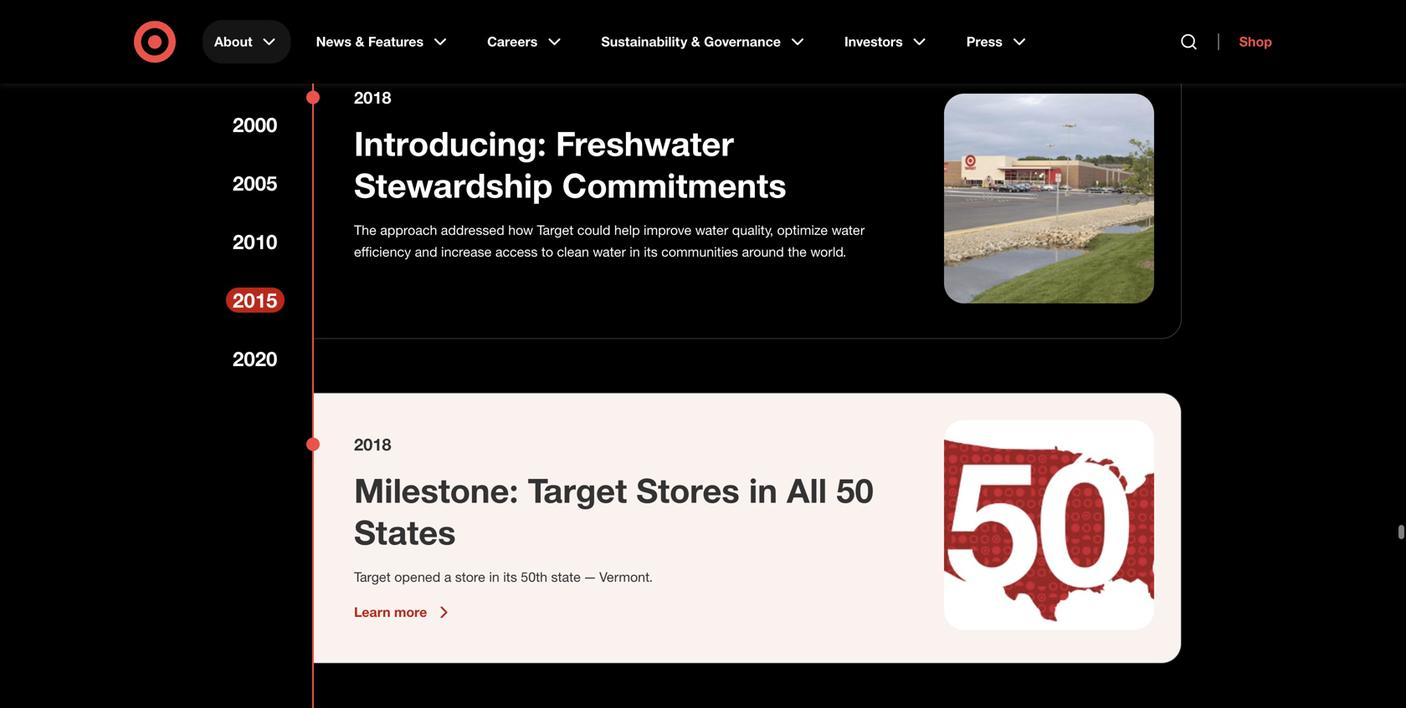 Task type: vqa. For each thing, say whether or not it's contained in the screenshot.
2020
yes



Task type: describe. For each thing, give the bounding box(es) containing it.
its inside the approach addressed how target could help improve water quality, optimize water efficiency and increase access to clean water in its communities around the world.
[[644, 244, 658, 260]]

governance
[[704, 33, 781, 50]]

news & features link
[[304, 20, 462, 64]]

2020
[[233, 347, 277, 371]]

2020 link
[[226, 346, 285, 372]]

in inside the approach addressed how target could help improve water quality, optimize water efficiency and increase access to clean water in its communities around the world.
[[630, 244, 640, 260]]

& for governance
[[691, 33, 700, 50]]

& for features
[[355, 33, 364, 50]]

the approach addressed how target could help improve water quality, optimize water efficiency and increase access to clean water in its communities around the world.
[[354, 222, 865, 260]]

milestone: target stores in all 50 states
[[354, 471, 874, 553]]

milestone:
[[354, 471, 519, 512]]

and
[[415, 244, 437, 260]]

50th
[[521, 570, 547, 586]]

2000 link
[[226, 112, 285, 137]]

2018 for target
[[354, 435, 391, 455]]

opened
[[394, 570, 440, 586]]

state
[[551, 570, 581, 586]]

store
[[455, 570, 485, 586]]

about
[[214, 33, 252, 50]]

all
[[787, 471, 827, 512]]

learn more button
[[354, 603, 454, 623]]

careers link
[[475, 20, 576, 64]]

approach
[[380, 222, 437, 239]]

states
[[354, 512, 456, 553]]

press
[[966, 33, 1003, 50]]

investors
[[844, 33, 903, 50]]

world.
[[810, 244, 846, 260]]

2005
[[233, 171, 277, 195]]

learn more
[[354, 605, 427, 621]]

stores
[[636, 471, 740, 512]]

improve
[[644, 222, 692, 239]]

commitments
[[562, 165, 786, 206]]

—
[[584, 570, 596, 586]]

2000
[[233, 113, 277, 137]]

press link
[[955, 20, 1041, 64]]

milestone: target stores in all 50 states button
[[354, 470, 904, 554]]

to
[[541, 244, 553, 260]]

news
[[316, 33, 352, 50]]

the
[[354, 222, 377, 239]]

introducing:
[[354, 123, 546, 164]]

in inside milestone: target stores in all 50 states
[[749, 471, 777, 512]]

careers
[[487, 33, 538, 50]]

sustainability & governance link
[[589, 20, 819, 64]]

access
[[495, 244, 538, 260]]

2015 link
[[226, 288, 285, 313]]

0 horizontal spatial in
[[489, 570, 500, 586]]

2010 link
[[226, 229, 285, 254]]

0 horizontal spatial water
[[593, 244, 626, 260]]

could
[[577, 222, 611, 239]]

investors link
[[833, 20, 941, 64]]



Task type: locate. For each thing, give the bounding box(es) containing it.
2 vertical spatial in
[[489, 570, 500, 586]]

how
[[508, 222, 533, 239]]

efficiency
[[354, 244, 411, 260]]

0 vertical spatial target
[[537, 222, 574, 239]]

1 vertical spatial 2018
[[354, 435, 391, 455]]

target inside milestone: target stores in all 50 states
[[528, 471, 627, 512]]

0 vertical spatial 2018
[[354, 87, 391, 108]]

2010
[[233, 230, 277, 254]]

in
[[630, 244, 640, 260], [749, 471, 777, 512], [489, 570, 500, 586]]

water up world.
[[832, 222, 865, 239]]

features
[[368, 33, 424, 50]]

1 horizontal spatial in
[[630, 244, 640, 260]]

shop link
[[1218, 33, 1272, 50]]

1 horizontal spatial water
[[695, 222, 728, 239]]

help
[[614, 222, 640, 239]]

a parking lot with a building in the background image
[[944, 94, 1154, 304]]

optimize
[[777, 222, 828, 239]]

communities
[[661, 244, 738, 260]]

in right store
[[489, 570, 500, 586]]

target inside the approach addressed how target could help improve water quality, optimize water efficiency and increase access to clean water in its communities around the world.
[[537, 222, 574, 239]]

2005 link
[[226, 171, 285, 196]]

50
[[836, 471, 874, 512]]

2018
[[354, 87, 391, 108], [354, 435, 391, 455]]

shop
[[1239, 33, 1272, 50]]

learn
[[354, 605, 390, 621]]

sustainability & governance
[[601, 33, 781, 50]]

1 vertical spatial its
[[503, 570, 517, 586]]

more
[[394, 605, 427, 621]]

target
[[537, 222, 574, 239], [528, 471, 627, 512], [354, 570, 391, 586]]

1 horizontal spatial &
[[691, 33, 700, 50]]

& left governance
[[691, 33, 700, 50]]

clean
[[557, 244, 589, 260]]

2 horizontal spatial water
[[832, 222, 865, 239]]

its down improve
[[644, 244, 658, 260]]

logo image
[[944, 421, 1154, 631]]

a
[[444, 570, 451, 586]]

target opened a store in its 50th state — vermont.
[[354, 570, 653, 586]]

sustainability
[[601, 33, 687, 50]]

its left "50th"
[[503, 570, 517, 586]]

about link
[[203, 20, 291, 64]]

2015
[[233, 288, 277, 313]]

water
[[695, 222, 728, 239], [832, 222, 865, 239], [593, 244, 626, 260]]

1 & from the left
[[355, 33, 364, 50]]

2 2018 from the top
[[354, 435, 391, 455]]

around
[[742, 244, 784, 260]]

quality,
[[732, 222, 773, 239]]

2 horizontal spatial in
[[749, 471, 777, 512]]

news & features
[[316, 33, 424, 50]]

1 horizontal spatial its
[[644, 244, 658, 260]]

0 vertical spatial its
[[644, 244, 658, 260]]

1 vertical spatial target
[[528, 471, 627, 512]]

0 horizontal spatial its
[[503, 570, 517, 586]]

stewardship
[[354, 165, 553, 206]]

0 vertical spatial in
[[630, 244, 640, 260]]

1 vertical spatial in
[[749, 471, 777, 512]]

its
[[644, 244, 658, 260], [503, 570, 517, 586]]

1 2018 from the top
[[354, 87, 391, 108]]

water up communities
[[695, 222, 728, 239]]

2018 down news & features
[[354, 87, 391, 108]]

in left 'all' on the bottom of the page
[[749, 471, 777, 512]]

the
[[788, 244, 807, 260]]

vermont.
[[599, 570, 653, 586]]

&
[[355, 33, 364, 50], [691, 33, 700, 50]]

& right the "news"
[[355, 33, 364, 50]]

addressed
[[441, 222, 505, 239]]

freshwater
[[556, 123, 734, 164]]

2018 up milestone:
[[354, 435, 391, 455]]

0 horizontal spatial &
[[355, 33, 364, 50]]

in down the help
[[630, 244, 640, 260]]

2 & from the left
[[691, 33, 700, 50]]

introducing: freshwater stewardship commitments
[[354, 123, 786, 206]]

2 vertical spatial target
[[354, 570, 391, 586]]

2018 for the
[[354, 87, 391, 108]]

water down could
[[593, 244, 626, 260]]

increase
[[441, 244, 492, 260]]



